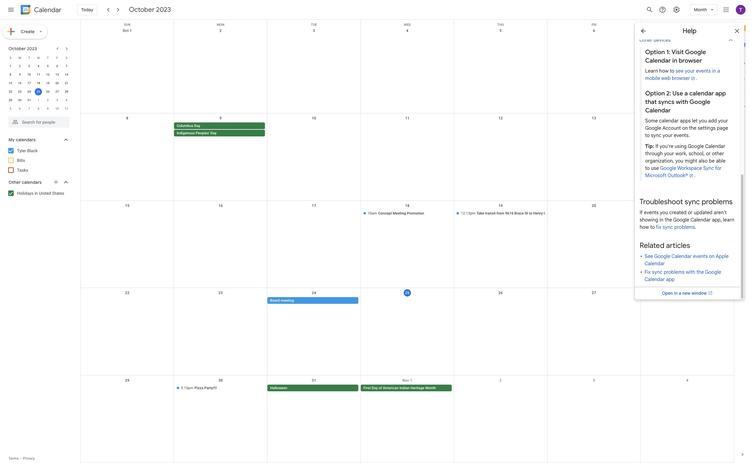 Task type: describe. For each thing, give the bounding box(es) containing it.
henry
[[533, 211, 543, 216]]

first day of american indian heritage month
[[364, 387, 436, 391]]

party!!!!
[[204, 387, 217, 391]]

november 10 element
[[54, 105, 61, 113]]

1 vertical spatial 2023
[[27, 46, 37, 51]]

terms
[[9, 457, 19, 461]]

1 vertical spatial 17
[[312, 204, 316, 208]]

31 for 1
[[27, 99, 31, 102]]

meeting
[[281, 299, 294, 303]]

1 t from the left
[[28, 56, 30, 60]]

oct 1
[[123, 29, 132, 33]]

fri
[[592, 23, 597, 27]]

w
[[37, 56, 40, 60]]

united
[[39, 191, 51, 196]]

1 horizontal spatial 22
[[125, 291, 130, 296]]

10am concept meeting promotion
[[368, 211, 424, 216]]

take
[[477, 211, 484, 216]]

10am
[[368, 211, 377, 216]]

31 for nov 1
[[312, 379, 316, 383]]

29 for nov 1
[[125, 379, 130, 383]]

thu
[[498, 23, 504, 27]]

13 for sun
[[592, 116, 596, 120]]

sun
[[124, 23, 131, 27]]

19 element
[[44, 80, 51, 87]]

promotion
[[407, 211, 424, 216]]

add other calendars image
[[53, 179, 59, 185]]

12 element
[[44, 71, 51, 79]]

5 for oct 1
[[500, 29, 502, 33]]

bills
[[17, 158, 25, 163]]

31 element
[[25, 97, 33, 104]]

halloween button
[[267, 385, 358, 392]]

1 down 25, today element
[[38, 99, 39, 102]]

holidays
[[17, 191, 33, 196]]

12 for october 2023
[[46, 73, 50, 76]]

columbus
[[177, 124, 193, 128]]

black
[[27, 149, 38, 153]]

november 2 element
[[44, 97, 51, 104]]

18 element
[[35, 80, 42, 87]]

my calendars
[[9, 137, 36, 143]]

my
[[9, 137, 15, 143]]

19 inside 19 element
[[46, 82, 50, 85]]

6 for oct 1
[[593, 29, 595, 33]]

in
[[35, 191, 38, 196]]

brace
[[515, 211, 524, 216]]

m
[[18, 56, 21, 60]]

1 horizontal spatial 27
[[592, 291, 596, 296]]

1 horizontal spatial 15
[[125, 204, 130, 208]]

15 inside row group
[[9, 82, 12, 85]]

tyler
[[17, 149, 26, 153]]

row containing sun
[[81, 20, 734, 27]]

my calendars list
[[1, 146, 75, 175]]

1 vertical spatial october 2023
[[9, 46, 37, 51]]

21 element
[[63, 80, 70, 87]]

Search for people text field
[[12, 117, 66, 128]]

24 element
[[25, 88, 33, 96]]

indian
[[400, 387, 410, 391]]

4 inside the 'november 4' element
[[66, 99, 67, 102]]

–
[[20, 457, 22, 461]]

today button
[[77, 2, 97, 17]]

tyler black
[[17, 149, 38, 153]]

other calendars
[[9, 180, 42, 185]]

row containing 1
[[6, 62, 71, 71]]

halloween
[[270, 387, 287, 391]]

0 vertical spatial october
[[129, 5, 155, 14]]

meeting
[[393, 211, 406, 216]]

today
[[81, 7, 93, 12]]

1 horizontal spatial 25
[[405, 291, 410, 296]]

24 inside 24 element
[[27, 90, 31, 93]]

2 t from the left
[[47, 56, 49, 60]]

7 for oct 1
[[687, 29, 689, 33]]

9616
[[505, 211, 514, 216]]

1 vertical spatial 28
[[686, 291, 690, 296]]

14 for sun
[[686, 116, 690, 120]]

12:13pm take transit from 9616 brace st to henry ford hospital
[[461, 211, 566, 216]]

29 element
[[7, 97, 14, 104]]

november 8 element
[[35, 105, 42, 113]]

other
[[9, 180, 21, 185]]

november 5 element
[[7, 105, 14, 113]]

settings menu image
[[673, 6, 681, 13]]

17 element
[[25, 80, 33, 87]]

row containing oct 1
[[81, 26, 734, 113]]

1 horizontal spatial october 2023
[[129, 5, 171, 14]]

american
[[383, 387, 399, 391]]

from
[[497, 211, 505, 216]]

november 4 element
[[63, 97, 70, 104]]

columbus day button
[[174, 123, 265, 129]]

cell containing columbus day
[[174, 123, 267, 137]]

board meeting
[[270, 299, 294, 303]]

nov 1
[[403, 379, 412, 383]]

create button
[[2, 24, 47, 39]]

privacy
[[23, 457, 35, 461]]

1 horizontal spatial 24
[[312, 291, 316, 296]]

18 inside row group
[[37, 82, 40, 85]]

9 for sun
[[220, 116, 222, 120]]

8 inside row
[[38, 107, 39, 110]]

peoples'
[[196, 131, 210, 135]]

1 vertical spatial 20
[[592, 204, 596, 208]]

12:13pm
[[461, 211, 476, 216]]

28 inside row group
[[65, 90, 68, 93]]

20 inside row group
[[55, 82, 59, 85]]

tue
[[311, 23, 317, 27]]

1 horizontal spatial 19
[[499, 204, 503, 208]]

calendar element
[[19, 4, 61, 17]]

november 11 element
[[63, 105, 70, 113]]

1 vertical spatial day
[[211, 131, 217, 135]]

st
[[525, 211, 528, 216]]

1 vertical spatial october
[[9, 46, 26, 51]]

0 horizontal spatial 7
[[28, 107, 30, 110]]

other calendars button
[[1, 178, 75, 187]]

1 up the '15' element at the left
[[10, 65, 11, 68]]

first day of american indian heritage month button
[[361, 385, 452, 392]]

2 vertical spatial 5
[[10, 107, 11, 110]]

columbus day indigenous peoples' day
[[177, 124, 217, 135]]

23 element
[[16, 88, 23, 96]]

28 element
[[63, 88, 70, 96]]

day for first
[[372, 387, 378, 391]]

mon
[[217, 23, 224, 27]]



Task type: vqa. For each thing, say whether or not it's contained in the screenshot.
7 element
no



Task type: locate. For each thing, give the bounding box(es) containing it.
31
[[27, 99, 31, 102], [312, 379, 316, 383]]

1 vertical spatial 9
[[47, 107, 49, 110]]

nov
[[403, 379, 409, 383]]

11 for october 2023
[[37, 73, 40, 76]]

11
[[37, 73, 40, 76], [65, 107, 68, 110], [405, 116, 410, 120]]

15
[[9, 82, 12, 85], [125, 204, 130, 208]]

0 vertical spatial 15
[[9, 82, 12, 85]]

0 horizontal spatial 24
[[27, 90, 31, 93]]

1 vertical spatial 31
[[312, 379, 316, 383]]

6 for 1
[[56, 65, 58, 68]]

grid containing oct 1
[[80, 20, 734, 464]]

11 element
[[35, 71, 42, 79]]

f
[[56, 56, 58, 60]]

7
[[687, 29, 689, 33], [66, 65, 67, 68], [28, 107, 30, 110]]

to
[[529, 211, 533, 216]]

24
[[27, 90, 31, 93], [312, 291, 316, 296]]

t left w
[[28, 56, 30, 60]]

25 cell
[[34, 88, 43, 96]]

create
[[21, 29, 35, 34]]

november 9 element
[[44, 105, 51, 113]]

5 for 1
[[47, 65, 49, 68]]

12
[[46, 73, 50, 76], [499, 116, 503, 120]]

october 2023 grid
[[6, 54, 71, 113]]

10 for sun
[[312, 116, 316, 120]]

0 vertical spatial 17
[[27, 82, 31, 85]]

13 for october 2023
[[55, 73, 59, 76]]

3
[[313, 29, 315, 33], [28, 65, 30, 68], [56, 99, 58, 102], [593, 379, 595, 383]]

1 horizontal spatial 14
[[686, 116, 690, 120]]

1 horizontal spatial 5
[[47, 65, 49, 68]]

1 horizontal spatial t
[[47, 56, 49, 60]]

heritage
[[411, 387, 425, 391]]

day up peoples'
[[194, 124, 200, 128]]

s
[[10, 56, 11, 60], [66, 56, 67, 60]]

terms – privacy
[[9, 457, 35, 461]]

30 for 1
[[18, 99, 22, 102]]

0 vertical spatial october 2023
[[129, 5, 171, 14]]

26 inside grid
[[499, 291, 503, 296]]

6 down "f" on the top left of page
[[56, 65, 58, 68]]

1 vertical spatial 13
[[592, 116, 596, 120]]

s right "f" on the top left of page
[[66, 56, 67, 60]]

0 vertical spatial 22
[[9, 90, 12, 93]]

main drawer image
[[7, 6, 15, 13]]

indigenous
[[177, 131, 195, 135]]

concept
[[378, 211, 392, 216]]

cell
[[81, 123, 174, 137], [174, 123, 267, 137], [361, 123, 454, 137], [454, 123, 548, 137], [548, 123, 641, 137], [641, 123, 734, 137], [81, 210, 174, 217], [174, 210, 267, 217], [548, 210, 641, 217], [641, 210, 734, 217], [81, 298, 174, 305], [174, 298, 267, 305], [361, 298, 454, 305], [454, 298, 548, 305], [548, 298, 641, 305], [641, 298, 734, 305], [81, 385, 174, 393], [454, 385, 548, 393], [548, 385, 641, 393]]

None search field
[[0, 114, 75, 128]]

1 horizontal spatial 11
[[65, 107, 68, 110]]

1 vertical spatial 8
[[38, 107, 39, 110]]

0 horizontal spatial s
[[10, 56, 11, 60]]

column header
[[641, 20, 734, 26]]

1 vertical spatial 6
[[56, 65, 58, 68]]

1 vertical spatial 18
[[405, 204, 410, 208]]

0 vertical spatial 7
[[687, 29, 689, 33]]

18
[[37, 82, 40, 85], [405, 204, 410, 208]]

calendars inside dropdown button
[[16, 137, 36, 143]]

month inside the month popup button
[[694, 7, 707, 12]]

1 horizontal spatial 8
[[38, 107, 39, 110]]

31 up halloween button
[[312, 379, 316, 383]]

9 down november 2 element
[[47, 107, 49, 110]]

12 for sun
[[499, 116, 503, 120]]

6
[[593, 29, 595, 33], [56, 65, 58, 68], [19, 107, 21, 110]]

day for columbus
[[194, 124, 200, 128]]

10 inside 'november 10' element
[[55, 107, 59, 110]]

31 inside "element"
[[27, 99, 31, 102]]

1 horizontal spatial 26
[[499, 291, 503, 296]]

1 horizontal spatial s
[[66, 56, 67, 60]]

t
[[28, 56, 30, 60], [47, 56, 49, 60]]

0 vertical spatial 12
[[46, 73, 50, 76]]

indigenous peoples' day button
[[174, 130, 265, 137]]

2 horizontal spatial 11
[[405, 116, 410, 120]]

12 inside row group
[[46, 73, 50, 76]]

month
[[694, 7, 707, 12], [426, 387, 436, 391]]

1 vertical spatial month
[[426, 387, 436, 391]]

30 for nov 1
[[219, 379, 223, 383]]

0 vertical spatial 18
[[37, 82, 40, 85]]

10 element
[[25, 71, 33, 79]]

26 inside row group
[[46, 90, 50, 93]]

5 up the 12 element
[[47, 65, 49, 68]]

row containing 5
[[6, 105, 71, 113]]

19
[[46, 82, 50, 85], [499, 204, 503, 208]]

month inside first day of american indian heritage month button
[[426, 387, 436, 391]]

0 horizontal spatial t
[[28, 56, 30, 60]]

privacy link
[[23, 457, 35, 461]]

1 vertical spatial 10
[[55, 107, 59, 110]]

14 inside 14 element
[[65, 73, 68, 76]]

1 vertical spatial 19
[[499, 204, 503, 208]]

november 3 element
[[54, 97, 61, 104]]

19 up from on the top
[[499, 204, 503, 208]]

0 horizontal spatial 13
[[55, 73, 59, 76]]

25
[[37, 90, 40, 93], [405, 291, 410, 296]]

0 vertical spatial calendars
[[16, 137, 36, 143]]

column header inside row
[[641, 20, 734, 26]]

0 horizontal spatial 8
[[10, 73, 11, 76]]

0 horizontal spatial 6
[[19, 107, 21, 110]]

27
[[55, 90, 59, 93], [592, 291, 596, 296]]

0 horizontal spatial october
[[9, 46, 26, 51]]

day inside button
[[372, 387, 378, 391]]

11 inside 11 element
[[37, 73, 40, 76]]

0 horizontal spatial 18
[[37, 82, 40, 85]]

board
[[270, 299, 280, 303]]

15 element
[[7, 80, 14, 87]]

0 horizontal spatial 25
[[37, 90, 40, 93]]

1 horizontal spatial 9
[[47, 107, 49, 110]]

2 vertical spatial 10
[[312, 116, 316, 120]]

row group
[[6, 62, 71, 113]]

8 for sun
[[126, 116, 128, 120]]

1
[[130, 29, 132, 33], [10, 65, 11, 68], [38, 99, 39, 102], [410, 379, 412, 383]]

october up m
[[9, 46, 26, 51]]

2 vertical spatial 11
[[405, 116, 410, 120]]

support image
[[659, 6, 667, 13]]

14 for october 2023
[[65, 73, 68, 76]]

1 horizontal spatial 20
[[592, 204, 596, 208]]

24 up "board meeting" button
[[312, 291, 316, 296]]

14 element
[[63, 71, 70, 79]]

1 vertical spatial 15
[[125, 204, 130, 208]]

grid
[[80, 20, 734, 464]]

1 vertical spatial 23
[[219, 291, 223, 296]]

s left m
[[10, 56, 11, 60]]

18 up meeting
[[405, 204, 410, 208]]

1 vertical spatial 26
[[499, 291, 503, 296]]

1 s from the left
[[10, 56, 11, 60]]

0 vertical spatial 28
[[65, 90, 68, 93]]

0 horizontal spatial 21
[[65, 82, 68, 85]]

5:15pm
[[181, 387, 193, 391]]

0 vertical spatial 2023
[[156, 5, 171, 14]]

0 horizontal spatial 28
[[65, 90, 68, 93]]

terms link
[[9, 457, 19, 461]]

2 s from the left
[[66, 56, 67, 60]]

27 element
[[54, 88, 61, 96]]

18 down 11 element
[[37, 82, 40, 85]]

14
[[65, 73, 68, 76], [686, 116, 690, 120]]

1 vertical spatial 5
[[47, 65, 49, 68]]

30 element
[[16, 97, 23, 104]]

0 vertical spatial 9
[[19, 73, 21, 76]]

11 for sun
[[405, 116, 410, 120]]

30 inside row group
[[18, 99, 22, 102]]

22 inside october 2023 grid
[[9, 90, 12, 93]]

23
[[18, 90, 22, 93], [219, 291, 223, 296]]

2 vertical spatial day
[[372, 387, 378, 391]]

0 horizontal spatial 23
[[18, 90, 22, 93]]

5:15pm pizza party!!!!
[[181, 387, 217, 391]]

calendars for my calendars
[[16, 137, 36, 143]]

4
[[406, 29, 409, 33], [38, 65, 39, 68], [66, 99, 67, 102], [687, 379, 689, 383]]

0 horizontal spatial 15
[[9, 82, 12, 85]]

0 vertical spatial 11
[[37, 73, 40, 76]]

8 for october 2023
[[10, 73, 11, 76]]

0 vertical spatial 21
[[65, 82, 68, 85]]

calendar heading
[[33, 6, 61, 14]]

20
[[55, 82, 59, 85], [592, 204, 596, 208]]

1 horizontal spatial 31
[[312, 379, 316, 383]]

calendars
[[16, 137, 36, 143], [22, 180, 42, 185]]

1 horizontal spatial october
[[129, 5, 155, 14]]

0 horizontal spatial day
[[194, 124, 200, 128]]

day left of
[[372, 387, 378, 391]]

month button
[[690, 2, 718, 17]]

my calendars button
[[1, 135, 75, 145]]

month right heritage in the bottom of the page
[[426, 387, 436, 391]]

29 inside row group
[[9, 99, 12, 102]]

29 for 1
[[9, 99, 12, 102]]

calendars inside dropdown button
[[22, 180, 42, 185]]

transit
[[485, 211, 496, 216]]

2 vertical spatial 8
[[126, 116, 128, 120]]

13 element
[[54, 71, 61, 79]]

1 vertical spatial 22
[[125, 291, 130, 296]]

0 vertical spatial 14
[[65, 73, 68, 76]]

23 inside 23 'element'
[[18, 90, 22, 93]]

november 1 element
[[35, 97, 42, 104]]

ford
[[544, 211, 551, 216]]

1 horizontal spatial 17
[[312, 204, 316, 208]]

board meeting button
[[267, 298, 358, 304]]

1 right oct on the top of the page
[[130, 29, 132, 33]]

2 horizontal spatial 9
[[220, 116, 222, 120]]

17
[[27, 82, 31, 85], [312, 204, 316, 208]]

1 horizontal spatial 16
[[219, 204, 223, 208]]

1 vertical spatial 14
[[686, 116, 690, 120]]

2023
[[156, 5, 171, 14], [27, 46, 37, 51]]

11 inside november 11 element
[[65, 107, 68, 110]]

9 inside row
[[47, 107, 49, 110]]

27 inside october 2023 grid
[[55, 90, 59, 93]]

1 vertical spatial 25
[[405, 291, 410, 296]]

9 up 16 element
[[19, 73, 21, 76]]

1 horizontal spatial 29
[[125, 379, 130, 383]]

9 for october 2023
[[19, 73, 21, 76]]

25, today element
[[35, 88, 42, 96]]

october 2023 up m
[[9, 46, 37, 51]]

1 horizontal spatial 18
[[405, 204, 410, 208]]

17 inside row group
[[27, 82, 31, 85]]

october up sun
[[129, 5, 155, 14]]

tasks
[[17, 168, 28, 173]]

hospital
[[552, 211, 566, 216]]

0 vertical spatial 6
[[593, 29, 595, 33]]

holidays in united states
[[17, 191, 64, 196]]

6 down fri
[[593, 29, 595, 33]]

tab list
[[735, 20, 751, 447]]

october 2023 up sun
[[129, 5, 171, 14]]

0 vertical spatial 26
[[46, 90, 50, 93]]

10 for october 2023
[[27, 73, 31, 76]]

november 6 element
[[16, 105, 23, 113]]

oct
[[123, 29, 129, 33]]

0 horizontal spatial 5
[[10, 107, 11, 110]]

day
[[194, 124, 200, 128], [211, 131, 217, 135], [372, 387, 378, 391]]

1 vertical spatial 27
[[592, 291, 596, 296]]

pizza
[[195, 387, 203, 391]]

0 vertical spatial 31
[[27, 99, 31, 102]]

9 up columbus day button
[[220, 116, 222, 120]]

1 vertical spatial calendars
[[22, 180, 42, 185]]

1 horizontal spatial 28
[[686, 291, 690, 296]]

26 element
[[44, 88, 51, 96]]

2 horizontal spatial 10
[[312, 116, 316, 120]]

2
[[220, 29, 222, 33], [19, 65, 21, 68], [47, 99, 49, 102], [500, 379, 502, 383]]

october 2023
[[129, 5, 171, 14], [9, 46, 37, 51]]

states
[[52, 191, 64, 196]]

2 vertical spatial 6
[[19, 107, 21, 110]]

of
[[379, 387, 382, 391]]

wed
[[404, 23, 411, 27]]

1 vertical spatial 29
[[125, 379, 130, 383]]

1 vertical spatial 24
[[312, 291, 316, 296]]

0 horizontal spatial 9
[[19, 73, 21, 76]]

first
[[364, 387, 371, 391]]

month right settings menu icon
[[694, 7, 707, 12]]

1 vertical spatial 11
[[65, 107, 68, 110]]

29
[[9, 99, 12, 102], [125, 379, 130, 383]]

0 vertical spatial 10
[[27, 73, 31, 76]]

0 vertical spatial 16
[[18, 82, 22, 85]]

calendar
[[34, 6, 61, 14]]

calendars for other calendars
[[22, 180, 42, 185]]

november 7 element
[[25, 105, 33, 113]]

26
[[46, 90, 50, 93], [499, 291, 503, 296]]

0 horizontal spatial 17
[[27, 82, 31, 85]]

16 element
[[16, 80, 23, 87]]

5 down thu
[[500, 29, 502, 33]]

0 horizontal spatial 10
[[27, 73, 31, 76]]

0 vertical spatial 27
[[55, 90, 59, 93]]

calendars up "in"
[[22, 180, 42, 185]]

5
[[500, 29, 502, 33], [47, 65, 49, 68], [10, 107, 11, 110]]

october
[[129, 5, 155, 14], [9, 46, 26, 51]]

0 horizontal spatial 26
[[46, 90, 50, 93]]

13
[[55, 73, 59, 76], [592, 116, 596, 120]]

t left "f" on the top left of page
[[47, 56, 49, 60]]

0 vertical spatial 30
[[18, 99, 22, 102]]

1 vertical spatial 21
[[686, 204, 690, 208]]

calendars up tyler black
[[16, 137, 36, 143]]

25 inside 25, today element
[[37, 90, 40, 93]]

21 inside october 2023 grid
[[65, 82, 68, 85]]

1 vertical spatial 30
[[219, 379, 223, 383]]

row
[[81, 20, 734, 27], [81, 26, 734, 113], [6, 54, 71, 62], [6, 62, 71, 71], [6, 71, 71, 79], [6, 79, 71, 88], [6, 88, 71, 96], [6, 96, 71, 105], [6, 105, 71, 113], [81, 113, 734, 201], [81, 201, 734, 289], [81, 289, 734, 376], [81, 376, 734, 464]]

28
[[65, 90, 68, 93], [686, 291, 690, 296]]

row group containing 1
[[6, 62, 71, 113]]

22 element
[[7, 88, 14, 96]]

24 down 17 element
[[27, 90, 31, 93]]

7 for 1
[[66, 65, 67, 68]]

19 down the 12 element
[[46, 82, 50, 85]]

0 horizontal spatial 14
[[65, 73, 68, 76]]

6 down 30 element in the top left of the page
[[19, 107, 21, 110]]

16 inside 16 element
[[18, 82, 22, 85]]

day down columbus day button
[[211, 131, 217, 135]]

31 down 24 element
[[27, 99, 31, 102]]

5 down the 29 element
[[10, 107, 11, 110]]

13 inside row group
[[55, 73, 59, 76]]

20 element
[[54, 80, 61, 87]]

1 right nov
[[410, 379, 412, 383]]

1 vertical spatial 16
[[219, 204, 223, 208]]

row containing s
[[6, 54, 71, 62]]



